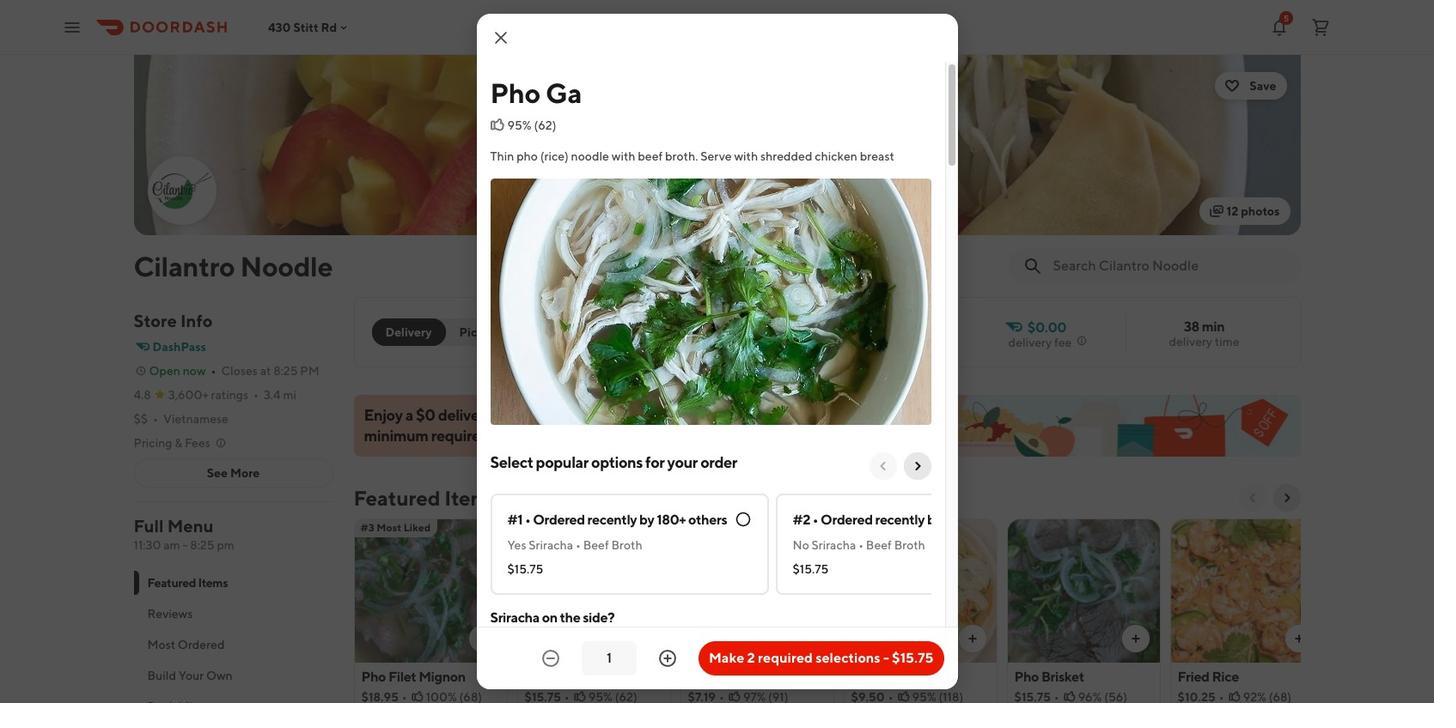 Task type: locate. For each thing, give the bounding box(es) containing it.
featured up #3 most liked
[[354, 487, 441, 511]]

0 vertical spatial featured items
[[354, 487, 498, 511]]

order methods option group
[[372, 319, 512, 346]]

1 vertical spatial your
[[668, 454, 698, 472]]

pho up 95%
[[490, 77, 541, 109]]

1 horizontal spatial items
[[445, 487, 498, 511]]

1 horizontal spatial ordered
[[533, 513, 585, 529]]

1 horizontal spatial on
[[542, 611, 558, 627]]

pm
[[300, 364, 320, 378]]

decrease quantity by 1 image
[[541, 649, 561, 670]]

add item to cart image
[[966, 633, 979, 646], [1129, 633, 1143, 646]]

others
[[689, 513, 727, 529], [971, 513, 1010, 529]]

add item to cart image for the pho brisket image on the bottom
[[1129, 633, 1143, 646]]

0 horizontal spatial with
[[612, 150, 636, 163]]

2 add item to cart image from the left
[[1292, 633, 1306, 646]]

full menu 11:30 am - 8:25 pm
[[134, 517, 235, 553]]

ordered up your
[[178, 639, 225, 652]]

Pickup radio
[[435, 319, 512, 346]]

$15.75 up vermicelli noodle
[[892, 651, 934, 667]]

by
[[640, 513, 654, 529], [927, 513, 942, 529]]

0 horizontal spatial featured items
[[147, 577, 228, 591]]

2 beef from the left
[[866, 539, 892, 553]]

pho inside button
[[1015, 670, 1039, 686]]

your right for
[[668, 454, 698, 472]]

1 horizontal spatial your
[[668, 454, 698, 472]]

1 vertical spatial noodle
[[914, 670, 959, 686]]

liked up no sriracha • beef broth
[[892, 522, 919, 535]]

#2 inside pho ga dialog
[[793, 513, 811, 529]]

2 horizontal spatial liked
[[892, 522, 919, 535]]

1 others from the left
[[689, 513, 727, 529]]

sriracha right no
[[812, 539, 856, 553]]

next image
[[911, 460, 924, 474]]

1 horizontal spatial add item to cart image
[[1292, 633, 1306, 646]]

1 horizontal spatial by
[[927, 513, 942, 529]]

subtotal
[[665, 407, 722, 425]]

1 horizontal spatial beef
[[866, 539, 892, 553]]

#2 right 180+
[[687, 522, 701, 535]]

2 broth from the left
[[895, 539, 926, 553]]

3 liked from the left
[[892, 522, 919, 535]]

noodle for vermicelli noodle
[[914, 670, 959, 686]]

pricing
[[134, 437, 172, 450]]

$15.75 for yes
[[508, 563, 544, 577]]

0 horizontal spatial add item to cart image
[[966, 633, 979, 646]]

1 vertical spatial ga
[[552, 670, 569, 686]]

delivery
[[1169, 335, 1213, 349], [1009, 336, 1052, 350], [438, 407, 492, 425]]

no
[[793, 539, 809, 553]]

vermicelli noodle
[[851, 670, 959, 686]]

2 recently from the left
[[875, 513, 925, 529]]

0 horizontal spatial your
[[540, 407, 570, 425]]

8:25 right at
[[273, 364, 298, 378]]

most ordered button
[[134, 630, 333, 661]]

1 horizontal spatial others
[[971, 513, 1010, 529]]

pho ga down sriracha on the side?
[[525, 670, 569, 686]]

1 horizontal spatial featured items
[[354, 487, 498, 511]]

recently up no sriracha • beef broth
[[875, 513, 925, 529]]

0 horizontal spatial recently
[[588, 513, 637, 529]]

liked for filet
[[404, 522, 431, 535]]

liked for rolls
[[730, 522, 758, 535]]

most up no sriracha • beef broth
[[865, 522, 890, 535]]

ordered up yes sriracha • beef broth
[[533, 513, 585, 529]]

8:25 down "menu"
[[190, 539, 215, 553]]

1 vertical spatial -
[[884, 651, 889, 667]]

featured inside heading
[[354, 487, 441, 511]]

recently up yes sriracha • beef broth
[[588, 513, 637, 529]]

build your own
[[147, 670, 233, 683]]

serve
[[701, 150, 732, 163]]

1 add item to cart image from the left
[[966, 633, 979, 646]]

1 recently from the left
[[588, 513, 637, 529]]

#1 up no sriracha • beef broth
[[851, 522, 863, 535]]

items inside heading
[[445, 487, 498, 511]]

(62)
[[534, 119, 556, 132]]

2 horizontal spatial delivery
[[1169, 335, 1213, 349]]

2 liked from the left
[[730, 522, 758, 535]]

38 min delivery time
[[1169, 319, 1240, 349]]

ordered up no sriracha • beef broth
[[821, 513, 873, 529]]

cilantro noodle image
[[134, 55, 1301, 236], [149, 158, 214, 223]]

your inside 'enjoy a $0 delivery fee on your first order, $5 subtotal minimum required.'
[[540, 407, 570, 425]]

group order
[[536, 326, 608, 340]]

0 vertical spatial ga
[[546, 77, 582, 109]]

increase quantity by 1 image
[[658, 649, 678, 670]]

fresh
[[688, 670, 722, 686]]

pho ga up 95% (62)
[[490, 77, 582, 109]]

brisket
[[1042, 670, 1085, 686]]

1 vertical spatial featured items
[[147, 577, 228, 591]]

time
[[1215, 335, 1240, 349]]

0 vertical spatial pho ga
[[490, 77, 582, 109]]

photos
[[1241, 205, 1280, 218]]

0 horizontal spatial on
[[520, 407, 537, 425]]

min
[[1202, 319, 1225, 335]]

liked down order
[[730, 522, 758, 535]]

rice
[[1212, 670, 1239, 686]]

pho ga dialog
[[477, 14, 1054, 704]]

1 horizontal spatial liked
[[730, 522, 758, 535]]

1 horizontal spatial 8:25
[[273, 364, 298, 378]]

0 horizontal spatial delivery
[[438, 407, 492, 425]]

most up build
[[147, 639, 175, 652]]

dashpass
[[153, 340, 206, 354]]

no sriracha • beef broth
[[793, 539, 926, 553]]

pho ga inside pho ga button
[[525, 670, 569, 686]]

beef down #1 most liked
[[866, 539, 892, 553]]

0 vertical spatial your
[[540, 407, 570, 425]]

#3
[[361, 522, 375, 535]]

0 horizontal spatial items
[[198, 577, 228, 591]]

own
[[206, 670, 233, 683]]

- up "vermicelli"
[[884, 651, 889, 667]]

3,600+
[[168, 389, 209, 402]]

2 by from the left
[[927, 513, 942, 529]]

on
[[520, 407, 537, 425], [542, 611, 558, 627]]

- right am
[[183, 539, 188, 553]]

$$ • vietnamese
[[134, 413, 229, 426]]

0 vertical spatial fee
[[1055, 336, 1072, 350]]

others right 60+
[[971, 513, 1010, 529]]

broth
[[612, 539, 643, 553], [895, 539, 926, 553]]

1 horizontal spatial broth
[[895, 539, 926, 553]]

1 add item to cart image from the left
[[802, 633, 816, 646]]

1 vertical spatial fee
[[495, 407, 517, 425]]

open now
[[149, 364, 206, 378]]

pho ga button
[[517, 519, 671, 704]]

1 vertical spatial on
[[542, 611, 558, 627]]

0 horizontal spatial #1
[[508, 513, 523, 529]]

#1 for #1 • ordered recently by 180+ others
[[508, 513, 523, 529]]

0 horizontal spatial -
[[183, 539, 188, 553]]

0 horizontal spatial by
[[640, 513, 654, 529]]

add item to cart image inside fried rice button
[[1292, 633, 1306, 646]]

reviews button
[[134, 599, 333, 630]]

• down #1 most liked
[[859, 539, 864, 553]]

on left the
[[542, 611, 558, 627]]

featured items up #3 most liked
[[354, 487, 498, 511]]

now
[[183, 364, 206, 378]]

by left 60+
[[927, 513, 942, 529]]

4.8
[[134, 389, 151, 402]]

• down the #1 • ordered recently by 180+ others at the bottom
[[576, 539, 581, 553]]

closes
[[221, 364, 258, 378]]

0 horizontal spatial fee
[[495, 407, 517, 425]]

add item to cart image inside pho brisket button
[[1129, 633, 1143, 646]]

featured items up reviews
[[147, 577, 228, 591]]

build your own button
[[134, 661, 333, 692]]

2 others from the left
[[971, 513, 1010, 529]]

1 vertical spatial items
[[198, 577, 228, 591]]

with
[[612, 150, 636, 163], [734, 150, 758, 163]]

liked for noodle
[[892, 522, 919, 535]]

rolls
[[725, 670, 754, 686]]

1 horizontal spatial #2
[[793, 513, 811, 529]]

0 vertical spatial featured
[[354, 487, 441, 511]]

pho left brisket
[[1015, 670, 1039, 686]]

0 horizontal spatial add item to cart image
[[802, 633, 816, 646]]

#2 most liked
[[687, 522, 758, 535]]

0 vertical spatial items
[[445, 487, 498, 511]]

pho inside button
[[525, 670, 549, 686]]

broth down #2 • ordered recently by 60+ others
[[895, 539, 926, 553]]

fee inside 'enjoy a $0 delivery fee on your first order, $5 subtotal minimum required.'
[[495, 407, 517, 425]]

ordered for #1
[[533, 513, 585, 529]]

1 horizontal spatial -
[[884, 651, 889, 667]]

items down select
[[445, 487, 498, 511]]

ga
[[546, 77, 582, 109], [552, 670, 569, 686]]

broth.
[[665, 150, 698, 163]]

thin
[[490, 150, 514, 163]]

yes
[[508, 539, 527, 553]]

-
[[183, 539, 188, 553], [884, 651, 889, 667]]

options
[[591, 454, 643, 472]]

$15.75
[[508, 563, 544, 577], [793, 563, 829, 577], [892, 651, 934, 667]]

delivery inside 'enjoy a $0 delivery fee on your first order, $5 subtotal minimum required.'
[[438, 407, 492, 425]]

vermicelli noodle image
[[845, 519, 997, 664]]

#1 most liked
[[851, 522, 919, 535]]

thin pho (rice) noodle with beef broth. serve with shredded chicken breast
[[490, 150, 895, 163]]

add item to cart image for 'fresh rolls' image
[[802, 633, 816, 646]]

$15.75 down no
[[793, 563, 829, 577]]

1 horizontal spatial featured
[[354, 487, 441, 511]]

$15.75 for no
[[793, 563, 829, 577]]

1 by from the left
[[640, 513, 654, 529]]

pho down sriracha on the side?
[[525, 670, 549, 686]]

ga down sriracha on the side?
[[552, 670, 569, 686]]

1 horizontal spatial #1
[[851, 522, 863, 535]]

ordered for #2
[[821, 513, 873, 529]]

broth down the #1 • ordered recently by 180+ others at the bottom
[[612, 539, 643, 553]]

pho brisket button
[[1007, 519, 1161, 704]]

1 horizontal spatial $15.75
[[793, 563, 829, 577]]

0 horizontal spatial liked
[[404, 522, 431, 535]]

sriracha for no
[[812, 539, 856, 553]]

the
[[560, 611, 581, 627]]

with right serve
[[734, 150, 758, 163]]

1 horizontal spatial recently
[[875, 513, 925, 529]]

enjoy
[[364, 407, 403, 425]]

first
[[573, 407, 600, 425]]

pho ga
[[490, 77, 582, 109], [525, 670, 569, 686]]

ga up "(62)"
[[546, 77, 582, 109]]

2 add item to cart image from the left
[[1129, 633, 1143, 646]]

by left 180+
[[640, 513, 654, 529]]

0 horizontal spatial others
[[689, 513, 727, 529]]

#1 for #1 most liked
[[851, 522, 863, 535]]

ordered
[[533, 513, 585, 529], [821, 513, 873, 529], [178, 639, 225, 652]]

1 liked from the left
[[404, 522, 431, 535]]

sriracha right yes on the left bottom of page
[[529, 539, 573, 553]]

open
[[149, 364, 180, 378]]

cilantro noodle
[[134, 250, 333, 283]]

•
[[211, 364, 216, 378], [254, 389, 259, 402], [153, 413, 158, 426], [525, 513, 531, 529], [813, 513, 819, 529], [576, 539, 581, 553], [859, 539, 864, 553]]

0 vertical spatial noodle
[[240, 250, 333, 283]]

0 horizontal spatial beef
[[583, 539, 609, 553]]

add item to cart image
[[802, 633, 816, 646], [1292, 633, 1306, 646]]

yes sriracha • beef broth
[[508, 539, 643, 553]]

1 vertical spatial featured
[[147, 577, 196, 591]]

beef for no sriracha • beef broth
[[866, 539, 892, 553]]

2 horizontal spatial ordered
[[821, 513, 873, 529]]

0 horizontal spatial noodle
[[240, 250, 333, 283]]

#1 up yes on the left bottom of page
[[508, 513, 523, 529]]

1 horizontal spatial add item to cart image
[[1129, 633, 1143, 646]]

items up "reviews" 'button'
[[198, 577, 228, 591]]

for
[[646, 454, 665, 472]]

12 photos
[[1227, 205, 1280, 218]]

#1
[[508, 513, 523, 529], [851, 522, 863, 535]]

liked down the featured items heading
[[404, 522, 431, 535]]

featured up reviews
[[147, 577, 196, 591]]

pm
[[217, 539, 235, 553]]

0 horizontal spatial ordered
[[178, 639, 225, 652]]

previous image
[[876, 460, 890, 474]]

beef down the #1 • ordered recently by 180+ others at the bottom
[[583, 539, 609, 553]]

0 horizontal spatial $15.75
[[508, 563, 544, 577]]

- inside button
[[884, 651, 889, 667]]

1 vertical spatial 8:25
[[190, 539, 215, 553]]

0 vertical spatial on
[[520, 407, 537, 425]]

fried rice button
[[1170, 519, 1324, 704]]

0 horizontal spatial #2
[[687, 522, 701, 535]]

info
[[180, 311, 213, 331]]

others right 180+
[[689, 513, 727, 529]]

• right $$
[[153, 413, 158, 426]]

- for menu
[[183, 539, 188, 553]]

vermicelli
[[851, 670, 912, 686]]

your left first
[[540, 407, 570, 425]]

1 broth from the left
[[612, 539, 643, 553]]

0 horizontal spatial featured
[[147, 577, 196, 591]]

1 beef from the left
[[583, 539, 609, 553]]

on up select
[[520, 407, 537, 425]]

notification bell image
[[1270, 17, 1290, 37]]

most right 180+
[[703, 522, 728, 535]]

1 horizontal spatial with
[[734, 150, 758, 163]]

1 vertical spatial pho ga
[[525, 670, 569, 686]]

#2 up no
[[793, 513, 811, 529]]

$15.75 down yes on the left bottom of page
[[508, 563, 544, 577]]

select
[[490, 454, 533, 472]]

store
[[134, 311, 177, 331]]

0 horizontal spatial 8:25
[[190, 539, 215, 553]]

most right #3
[[377, 522, 402, 535]]

8:25 inside "full menu 11:30 am - 8:25 pm"
[[190, 539, 215, 553]]

0 horizontal spatial broth
[[612, 539, 643, 553]]

• left 3.4
[[254, 389, 259, 402]]

with left beef
[[612, 150, 636, 163]]

0 vertical spatial 8:25
[[273, 364, 298, 378]]

featured items
[[354, 487, 498, 511], [147, 577, 228, 591]]

#1 inside pho ga dialog
[[508, 513, 523, 529]]

2 horizontal spatial $15.75
[[892, 651, 934, 667]]

noodle
[[240, 250, 333, 283], [914, 670, 959, 686]]

by for 60+
[[927, 513, 942, 529]]

0 vertical spatial -
[[183, 539, 188, 553]]

beef
[[638, 150, 663, 163]]

1 horizontal spatial noodle
[[914, 670, 959, 686]]

featured items heading
[[354, 485, 498, 512]]

- inside "full menu 11:30 am - 8:25 pm"
[[183, 539, 188, 553]]



Task type: vqa. For each thing, say whether or not it's contained in the screenshot.
'see'
yes



Task type: describe. For each thing, give the bounding box(es) containing it.
38
[[1184, 319, 1200, 335]]

1 horizontal spatial delivery
[[1009, 336, 1052, 350]]

broth for no sriracha • beef broth
[[895, 539, 926, 553]]

180+
[[657, 513, 686, 529]]

pricing & fees button
[[134, 435, 228, 452]]

by for 180+
[[640, 513, 654, 529]]

previous button of carousel image
[[1246, 492, 1260, 505]]

breast
[[860, 150, 895, 163]]

build
[[147, 670, 176, 683]]

ga inside button
[[552, 670, 569, 686]]

430
[[268, 20, 291, 34]]

more
[[230, 467, 260, 480]]

mignon
[[419, 670, 466, 686]]

add item to cart image for fried rice image at the right of the page
[[1292, 633, 1306, 646]]

group order button
[[526, 319, 619, 346]]

3,600+ ratings •
[[168, 389, 259, 402]]

#2 for #2 most liked
[[687, 522, 701, 535]]

noodle for cilantro noodle
[[240, 250, 333, 283]]

5
[[1284, 12, 1289, 23]]

#3 most liked
[[361, 522, 431, 535]]

select popular options for your order
[[490, 454, 737, 472]]

noodle
[[571, 150, 609, 163]]

add item to cart image for vermicelli noodle image
[[966, 633, 979, 646]]

most inside button
[[147, 639, 175, 652]]

required
[[758, 651, 813, 667]]

12 photos button
[[1200, 198, 1291, 225]]

pho left the filet
[[361, 670, 386, 686]]

rd
[[321, 20, 337, 34]]

beef for yes sriracha • beef broth
[[583, 539, 609, 553]]

pho brisket
[[1015, 670, 1085, 686]]

pho filet mignon image
[[355, 519, 507, 664]]

Current quantity is 1 number field
[[592, 650, 627, 669]]

filet
[[388, 670, 416, 686]]

fried rice
[[1178, 670, 1239, 686]]

on inside pho ga dialog
[[542, 611, 558, 627]]

#2 • ordered recently by 60+ others
[[793, 513, 1010, 529]]

order
[[575, 326, 608, 340]]

order,
[[602, 407, 642, 425]]

others for #1 • ordered recently by 180+ others
[[689, 513, 727, 529]]

Delivery radio
[[372, 319, 446, 346]]

delivery inside 38 min delivery time
[[1169, 335, 1213, 349]]

open menu image
[[62, 17, 83, 37]]

am
[[164, 539, 180, 553]]

0 items, open order cart image
[[1311, 17, 1331, 37]]

make 2 required selections - $15.75
[[709, 651, 934, 667]]

see more
[[207, 467, 260, 480]]

minimum
[[364, 427, 429, 445]]

make
[[709, 651, 745, 667]]

close pho ga image
[[490, 28, 511, 48]]

ordered inside button
[[178, 639, 225, 652]]

pho ga image
[[518, 519, 670, 664]]

see more button
[[135, 460, 332, 487]]

$0.00
[[1028, 320, 1067, 336]]

your
[[179, 670, 204, 683]]

$15.75 inside button
[[892, 651, 934, 667]]

$0
[[416, 407, 435, 425]]

cilantro
[[134, 250, 235, 283]]

fresh rolls
[[688, 670, 754, 686]]

fried rice image
[[1171, 519, 1323, 664]]

save button
[[1216, 72, 1287, 100]]

most for fresh
[[703, 522, 728, 535]]

enjoy a $0 delivery fee on your first order, $5 subtotal minimum required.
[[364, 407, 722, 445]]

recently for 180+
[[588, 513, 637, 529]]

others for #2 • ordered recently by 60+ others
[[971, 513, 1010, 529]]

pho ga inside pho ga dialog
[[490, 77, 582, 109]]

sriracha left the
[[490, 611, 540, 627]]

your inside pho ga dialog
[[668, 454, 698, 472]]

1 with from the left
[[612, 150, 636, 163]]

2 with from the left
[[734, 150, 758, 163]]

sriracha for yes
[[529, 539, 573, 553]]

pricing & fees
[[134, 437, 210, 450]]

most for vermicelli
[[865, 522, 890, 535]]

• up no sriracha • beef broth
[[813, 513, 819, 529]]

menu
[[167, 517, 214, 536]]

full
[[134, 517, 164, 536]]

store info
[[134, 311, 213, 331]]

delivery fee
[[1009, 336, 1072, 350]]

broth for yes sriracha • beef broth
[[612, 539, 643, 553]]

(rice)
[[540, 150, 569, 163]]

430 stitt rd button
[[268, 20, 351, 34]]

fried
[[1178, 670, 1210, 686]]

see
[[207, 467, 228, 480]]

• right now
[[211, 364, 216, 378]]

order
[[701, 454, 737, 472]]

#2 for #2 • ordered recently by 60+ others
[[793, 513, 811, 529]]

Item Search search field
[[1053, 257, 1287, 276]]

fresh rolls image
[[681, 519, 833, 664]]

next button of carousel image
[[1280, 492, 1294, 505]]

pickup
[[459, 326, 498, 340]]

95% (62)
[[508, 119, 556, 132]]

save
[[1250, 79, 1277, 93]]

$$
[[134, 413, 148, 426]]

pho brisket image
[[1008, 519, 1160, 664]]

a
[[405, 407, 413, 425]]

make 2 required selections - $15.75 button
[[699, 642, 944, 676]]

on inside 'enjoy a $0 delivery fee on your first order, $5 subtotal minimum required.'
[[520, 407, 537, 425]]

delivery
[[386, 326, 432, 340]]

11:30
[[134, 539, 161, 553]]

recently for 60+
[[875, 513, 925, 529]]

side?
[[583, 611, 615, 627]]

• up yes on the left bottom of page
[[525, 513, 531, 529]]

group
[[536, 326, 572, 340]]

#1 • ordered recently by 180+ others
[[508, 513, 727, 529]]

popular
[[536, 454, 589, 472]]

ga inside dialog
[[546, 77, 582, 109]]

ratings
[[211, 389, 248, 402]]

95%
[[508, 119, 532, 132]]

12
[[1227, 205, 1239, 218]]

required.
[[431, 427, 493, 445]]

2
[[747, 651, 755, 667]]

- for 2
[[884, 651, 889, 667]]

at
[[260, 364, 271, 378]]

shredded
[[761, 150, 813, 163]]

&
[[175, 437, 182, 450]]

most for pho
[[377, 522, 402, 535]]

pho inside dialog
[[490, 77, 541, 109]]

pho
[[517, 150, 538, 163]]

most ordered
[[147, 639, 225, 652]]

1 horizontal spatial fee
[[1055, 336, 1072, 350]]

mi
[[283, 389, 297, 402]]



